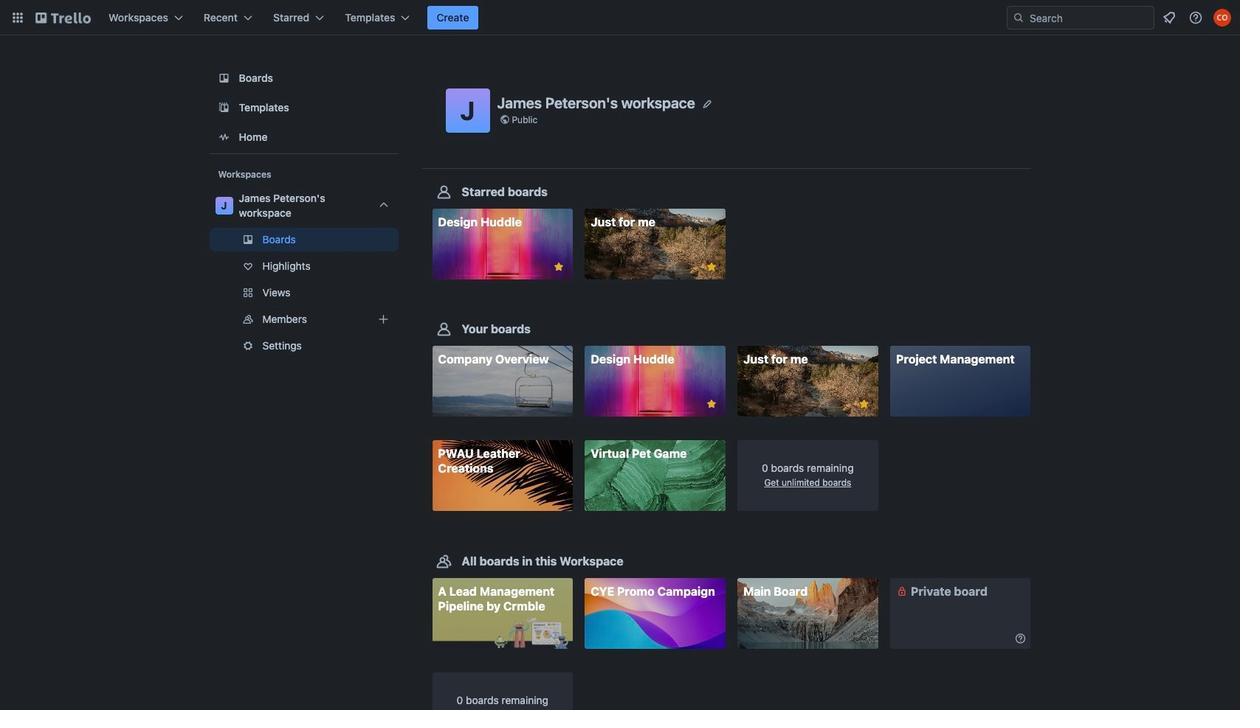 Task type: locate. For each thing, give the bounding box(es) containing it.
open information menu image
[[1188, 10, 1203, 25]]

click to unstar this board. it will be removed from your starred list. image
[[705, 398, 718, 411], [858, 398, 871, 411]]

sm image
[[1013, 632, 1028, 646]]

2 click to unstar this board. it will be removed from your starred list. image from the left
[[705, 261, 718, 274]]

template board image
[[215, 99, 233, 117]]

sm image
[[895, 584, 909, 599]]

1 horizontal spatial click to unstar this board. it will be removed from your starred list. image
[[858, 398, 871, 411]]

0 horizontal spatial click to unstar this board. it will be removed from your starred list. image
[[705, 398, 718, 411]]

0 horizontal spatial click to unstar this board. it will be removed from your starred list. image
[[552, 261, 565, 274]]

add image
[[375, 311, 392, 328]]

board image
[[215, 69, 233, 87]]

1 click to unstar this board. it will be removed from your starred list. image from the left
[[705, 398, 718, 411]]

primary element
[[0, 0, 1240, 35]]

click to unstar this board. it will be removed from your starred list. image
[[552, 261, 565, 274], [705, 261, 718, 274]]

2 click to unstar this board. it will be removed from your starred list. image from the left
[[858, 398, 871, 411]]

home image
[[215, 128, 233, 146]]

1 horizontal spatial click to unstar this board. it will be removed from your starred list. image
[[705, 261, 718, 274]]

1 click to unstar this board. it will be removed from your starred list. image from the left
[[552, 261, 565, 274]]

0 notifications image
[[1160, 9, 1178, 27]]



Task type: vqa. For each thing, say whether or not it's contained in the screenshot.
search icon
yes



Task type: describe. For each thing, give the bounding box(es) containing it.
christina overa (christinaovera) image
[[1214, 9, 1231, 27]]

back to home image
[[35, 6, 91, 30]]

search image
[[1013, 12, 1025, 24]]

Search field
[[1025, 7, 1154, 28]]



